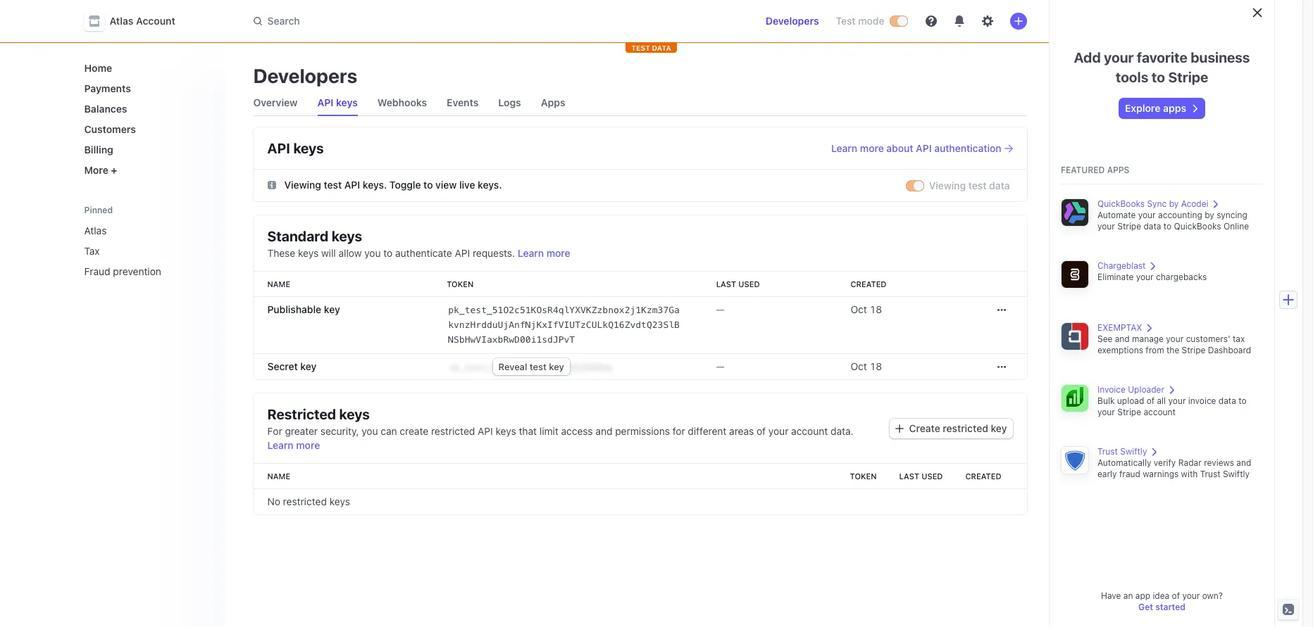 Task type: locate. For each thing, give the bounding box(es) containing it.
1 vertical spatial you
[[362, 425, 378, 437]]

svg image inside create restricted key link
[[895, 425, 904, 433]]

mode
[[858, 15, 885, 27]]

and inside see and manage your customers' tax exemptions from the stripe dashboard
[[1115, 334, 1130, 345]]

1 vertical spatial token
[[850, 472, 877, 481]]

1 vertical spatial used
[[922, 472, 943, 481]]

atlas account button
[[84, 11, 189, 31]]

1 horizontal spatial trust
[[1200, 469, 1221, 480]]

restricted inside restricted keys for greater security, you can create restricted api keys that limit access and permissions for different areas of your account data. learn more
[[431, 425, 475, 437]]

1 vertical spatial trust
[[1200, 469, 1221, 480]]

no restricted keys
[[267, 496, 350, 508]]

1 horizontal spatial token
[[850, 472, 877, 481]]

more down "greater" on the left
[[296, 439, 320, 451]]

1 horizontal spatial viewing
[[929, 179, 966, 191]]

stripe inside add your favorite business tools to stripe
[[1168, 69, 1209, 85]]

learn more link for restricted keys
[[267, 439, 320, 451]]

1 vertical spatial svg image
[[997, 363, 1006, 371]]

more
[[860, 142, 884, 154], [547, 247, 570, 259], [296, 439, 320, 451]]

1 vertical spatial of
[[757, 425, 766, 437]]

2 horizontal spatial of
[[1172, 591, 1180, 602]]

apps right logs
[[541, 97, 565, 109]]

0 vertical spatial created
[[851, 279, 887, 289]]

trust up automatically
[[1098, 447, 1118, 457]]

test
[[324, 179, 342, 191], [969, 179, 987, 191], [530, 361, 547, 372]]

to inside 'automate your accounting by syncing your stripe data to quickbooks online'
[[1164, 221, 1172, 232]]

learn more about api authentication link
[[831, 142, 1013, 156]]

publishable key
[[267, 303, 340, 315]]

account left data.
[[791, 425, 828, 437]]

customers'
[[1186, 334, 1231, 345]]

customers
[[84, 123, 136, 135]]

2 horizontal spatial learn
[[831, 142, 858, 154]]

keys
[[336, 97, 358, 109], [293, 140, 324, 156], [332, 228, 362, 244], [298, 247, 319, 259], [339, 406, 370, 422], [496, 425, 516, 437], [330, 496, 350, 508]]

viewing up standard
[[284, 179, 321, 191]]

0 vertical spatial account
[[1144, 407, 1176, 418]]

1 vertical spatial last used
[[899, 472, 943, 481]]

0 vertical spatial last used
[[716, 279, 760, 289]]

learn inside standard keys these keys will allow you to authenticate api requests. learn more
[[518, 247, 544, 259]]

customers link
[[79, 118, 214, 141]]

no
[[267, 496, 280, 508]]

1 vertical spatial learn
[[518, 247, 544, 259]]

your inside see and manage your customers' tax exemptions from the stripe dashboard
[[1166, 334, 1184, 345]]

by
[[1169, 199, 1179, 209], [1205, 210, 1215, 221]]

and right access
[[596, 425, 613, 437]]

add
[[1074, 49, 1101, 66]]

oct
[[851, 303, 867, 315], [851, 360, 867, 372]]

your left own?
[[1183, 591, 1200, 602]]

0 horizontal spatial atlas
[[84, 225, 107, 237]]

1 horizontal spatial last used
[[899, 472, 943, 481]]

1 keys. from the left
[[363, 179, 387, 191]]

1 horizontal spatial quickbooks
[[1174, 221, 1221, 232]]

apps right "featured" at the top
[[1107, 165, 1130, 175]]

will
[[321, 247, 336, 259]]

account
[[136, 15, 175, 27]]

name up the publishable
[[267, 279, 290, 289]]

0 vertical spatial data
[[989, 179, 1010, 191]]

developers left test
[[766, 15, 819, 27]]

quickbooks down accounting
[[1174, 221, 1221, 232]]

api left the that
[[478, 425, 493, 437]]

pinned navigation links element
[[79, 199, 217, 283]]

svg image left 'create' at the right of the page
[[895, 425, 904, 433]]

2 horizontal spatial restricted
[[943, 422, 988, 434]]

data down authentication
[[989, 179, 1010, 191]]

oct for secret key
[[851, 360, 867, 372]]

0 vertical spatial developers
[[766, 15, 819, 27]]

0 horizontal spatial learn more link
[[267, 439, 320, 451]]

your right all
[[1169, 396, 1186, 407]]

verify
[[1154, 458, 1176, 469]]

0 vertical spatial you
[[364, 247, 381, 259]]

1 horizontal spatial used
[[922, 472, 943, 481]]

your up the
[[1166, 334, 1184, 345]]

1 horizontal spatial data
[[1144, 221, 1161, 232]]

you right allow
[[364, 247, 381, 259]]

0 horizontal spatial keys.
[[363, 179, 387, 191]]

token down requests.
[[447, 279, 474, 289]]

account down all
[[1144, 407, 1176, 418]]

api
[[317, 97, 334, 109], [267, 140, 290, 156], [916, 142, 932, 154], [344, 179, 360, 191], [455, 247, 470, 259], [478, 425, 493, 437]]

0 vertical spatial and
[[1115, 334, 1130, 345]]

keys left the webhooks
[[336, 97, 358, 109]]

stripe down customers'
[[1182, 345, 1206, 356]]

0 vertical spatial of
[[1147, 396, 1155, 407]]

2 horizontal spatial data
[[1219, 396, 1236, 407]]

0 horizontal spatial of
[[757, 425, 766, 437]]

2 horizontal spatial test
[[969, 179, 987, 191]]

1 horizontal spatial account
[[1144, 407, 1176, 418]]

kvnzhrdduujanfnjkxifviutzculkq16zvdtq23slb
[[448, 320, 680, 330]]

keys left the that
[[496, 425, 516, 437]]

to left authenticate
[[384, 247, 393, 259]]

of left all
[[1147, 396, 1155, 407]]

1 vertical spatial learn more link
[[267, 439, 320, 451]]

0 horizontal spatial apps
[[541, 97, 565, 109]]

of
[[1147, 396, 1155, 407], [757, 425, 766, 437], [1172, 591, 1180, 602]]

swiftly down reviews
[[1223, 469, 1250, 480]]

see
[[1098, 334, 1113, 345]]

more +
[[84, 164, 117, 176]]

learn more link down "greater" on the left
[[267, 439, 320, 451]]

stripe inside 'automate your accounting by syncing your stripe data to quickbooks online'
[[1118, 221, 1141, 232]]

1 vertical spatial swiftly
[[1223, 469, 1250, 480]]

0 vertical spatial oct 18
[[851, 303, 882, 315]]

keys up security,
[[339, 406, 370, 422]]

2 viewing from the left
[[929, 179, 966, 191]]

learn inside restricted keys for greater security, you can create restricted api keys that limit access and permissions for different areas of your account data. learn more
[[267, 439, 294, 451]]

18 for secret key
[[870, 360, 882, 372]]

trust inside automatically verify radar reviews and early fraud warnings with trust swiftly
[[1200, 469, 1221, 480]]

have an app idea of your own? get started
[[1101, 591, 1223, 613]]

2 name from the top
[[267, 472, 290, 481]]

1 horizontal spatial and
[[1115, 334, 1130, 345]]

0 horizontal spatial by
[[1169, 199, 1179, 209]]

0 vertical spatial quickbooks
[[1098, 199, 1145, 209]]

1 horizontal spatial learn
[[518, 247, 544, 259]]

atlas down pinned
[[84, 225, 107, 237]]

pinned
[[84, 205, 113, 216]]

business
[[1191, 49, 1250, 66]]

0 vertical spatial more
[[860, 142, 884, 154]]

learn left about
[[831, 142, 858, 154]]

atlas inside 'button'
[[110, 15, 134, 27]]

events
[[447, 97, 479, 109]]

more
[[84, 164, 108, 176]]

data right the invoice
[[1219, 396, 1236, 407]]

trust down reviews
[[1200, 469, 1221, 480]]

to right the invoice
[[1239, 396, 1247, 407]]

0 horizontal spatial test
[[324, 179, 342, 191]]

keys down api keys link
[[293, 140, 324, 156]]

test data
[[631, 44, 671, 52]]

stripe
[[1168, 69, 1209, 85], [1118, 221, 1141, 232], [1182, 345, 1206, 356], [1118, 407, 1141, 418]]

you
[[364, 247, 381, 259], [362, 425, 378, 437]]

2 keys. from the left
[[478, 179, 502, 191]]

0 horizontal spatial more
[[296, 439, 320, 451]]

webhooks
[[377, 97, 427, 109]]

+
[[111, 164, 117, 176]]

swiftly inside automatically verify radar reviews and early fraud warnings with trust swiftly
[[1223, 469, 1250, 480]]

1 horizontal spatial created
[[966, 472, 1002, 481]]

learn more link right requests.
[[518, 247, 570, 259]]

2 oct 18 from the top
[[851, 360, 882, 372]]

billing
[[84, 144, 113, 156]]

token down data.
[[850, 472, 877, 481]]

pinned element
[[79, 219, 214, 283]]

2 18 from the top
[[870, 360, 882, 372]]

exemptax image
[[1061, 323, 1089, 351]]

token for created
[[850, 472, 877, 481]]

2 — from the top
[[716, 360, 725, 372]]

api left requests.
[[455, 247, 470, 259]]

1 vertical spatial account
[[791, 425, 828, 437]]

keys. right live
[[478, 179, 502, 191]]

restricted right 'create' at the right of the page
[[943, 422, 988, 434]]

reveal
[[498, 361, 527, 372]]

2 svg image from the top
[[997, 363, 1006, 371]]

your right areas
[[769, 425, 789, 437]]

reveal test key
[[498, 361, 564, 372]]

security,
[[320, 425, 359, 437]]

2 vertical spatial data
[[1219, 396, 1236, 407]]

0 horizontal spatial and
[[596, 425, 613, 437]]

to down accounting
[[1164, 221, 1172, 232]]

pk_test_51o2c51kosr4qlyxvkzzbnox2j1kzm37ga kvnzhrdduujanfnjkxifviutzculkq16zvdtq23slb nsbhwviaxbrwd00i1sdjpvt button
[[447, 301, 682, 348]]

for
[[267, 425, 282, 437]]

0 vertical spatial last
[[716, 279, 736, 289]]

quickbooks
[[1098, 199, 1145, 209], [1174, 221, 1221, 232]]

oct for publishable key
[[851, 303, 867, 315]]

api right overview
[[317, 97, 334, 109]]

automatically verify radar reviews and early fraud warnings with trust swiftly
[[1098, 458, 1252, 480]]

0 horizontal spatial token
[[447, 279, 474, 289]]

to inside standard keys these keys will allow you to authenticate api requests. learn more
[[384, 247, 393, 259]]

more up pk_test_51o2c51kosr4qlyxvkzzbnox2j1kzm37ga
[[547, 247, 570, 259]]

api keys right overview
[[317, 97, 358, 109]]

tab list
[[248, 90, 1027, 116]]

0 horizontal spatial svg image
[[267, 181, 276, 190]]

1 svg image from the top
[[997, 306, 1006, 314]]

to inside add your favorite business tools to stripe
[[1152, 69, 1165, 85]]

test inside button
[[530, 361, 547, 372]]

test up standard
[[324, 179, 342, 191]]

test
[[631, 44, 650, 52]]

last
[[716, 279, 736, 289], [899, 472, 920, 481]]

0 horizontal spatial viewing
[[284, 179, 321, 191]]

1 viewing from the left
[[284, 179, 321, 191]]

more inside standard keys these keys will allow you to authenticate api requests. learn more
[[547, 247, 570, 259]]

test down authentication
[[969, 179, 987, 191]]

2 vertical spatial more
[[296, 439, 320, 451]]

quickbooks sync by acodei
[[1098, 199, 1209, 209]]

0 horizontal spatial account
[[791, 425, 828, 437]]

reveal test key button
[[493, 358, 570, 375]]

fraud prevention
[[84, 266, 161, 278]]

name up no
[[267, 472, 290, 481]]

0 horizontal spatial learn
[[267, 439, 294, 451]]

learn right requests.
[[518, 247, 544, 259]]

and
[[1115, 334, 1130, 345], [596, 425, 613, 437], [1237, 458, 1252, 469]]

eliminate
[[1098, 272, 1134, 283]]

1 — from the top
[[716, 303, 725, 315]]

by up accounting
[[1169, 199, 1179, 209]]

quickbooks up automate
[[1098, 199, 1145, 209]]

of up started at the bottom of page
[[1172, 591, 1180, 602]]

api inside standard keys these keys will allow you to authenticate api requests. learn more
[[455, 247, 470, 259]]

Search text field
[[245, 8, 642, 34]]

0 vertical spatial name
[[267, 279, 290, 289]]

restricted for keys
[[283, 496, 327, 508]]

stripe down favorite
[[1168, 69, 1209, 85]]

your down bulk
[[1098, 407, 1115, 418]]

bulk
[[1098, 396, 1115, 407]]

2 vertical spatial of
[[1172, 591, 1180, 602]]

keys down standard
[[298, 247, 319, 259]]

0 vertical spatial swiftly
[[1120, 447, 1147, 457]]

0 vertical spatial api keys
[[317, 97, 358, 109]]

test right reveal
[[530, 361, 547, 372]]

1 horizontal spatial last
[[899, 472, 920, 481]]

restricted right no
[[283, 496, 327, 508]]

data down quickbooks sync by acodei
[[1144, 221, 1161, 232]]

atlas link
[[79, 219, 214, 242]]

1 vertical spatial oct 18
[[851, 360, 882, 372]]

quickbooks inside 'automate your accounting by syncing your stripe data to quickbooks online'
[[1174, 221, 1221, 232]]

and up exemptions
[[1115, 334, 1130, 345]]

get
[[1139, 602, 1153, 613]]

more left about
[[860, 142, 884, 154]]

and inside restricted keys for greater security, you can create restricted api keys that limit access and permissions for different areas of your account data. learn more
[[596, 425, 613, 437]]

1 vertical spatial more
[[547, 247, 570, 259]]

your up tools at the top of page
[[1104, 49, 1134, 66]]

1 oct from the top
[[851, 303, 867, 315]]

0 vertical spatial —
[[716, 303, 725, 315]]

test mode
[[836, 15, 885, 27]]

your down chargeblast
[[1136, 272, 1154, 283]]

2 oct from the top
[[851, 360, 867, 372]]

restricted right create
[[431, 425, 475, 437]]

to
[[1152, 69, 1165, 85], [424, 179, 433, 191], [1164, 221, 1172, 232], [384, 247, 393, 259], [1239, 396, 1247, 407]]

1 oct 18 from the top
[[851, 303, 882, 315]]

1 vertical spatial 18
[[870, 360, 882, 372]]

1 horizontal spatial learn more link
[[518, 247, 570, 259]]

1 vertical spatial oct
[[851, 360, 867, 372]]

1 horizontal spatial restricted
[[431, 425, 475, 437]]

keys. left "toggle"
[[363, 179, 387, 191]]

0 horizontal spatial trust
[[1098, 447, 1118, 457]]

0 horizontal spatial restricted
[[283, 496, 327, 508]]

the
[[1167, 345, 1180, 356]]

core navigation links element
[[79, 56, 214, 182]]

and right reviews
[[1237, 458, 1252, 469]]

svg image
[[267, 181, 276, 190], [895, 425, 904, 433]]

2 horizontal spatial more
[[860, 142, 884, 154]]

data.
[[831, 425, 854, 437]]

1 vertical spatial name
[[267, 472, 290, 481]]

api down overview link
[[267, 140, 290, 156]]

1 horizontal spatial apps
[[1107, 165, 1130, 175]]

api keys down overview link
[[267, 140, 324, 156]]

0 vertical spatial learn more link
[[518, 247, 570, 259]]

developers inside developers link
[[766, 15, 819, 27]]

your down automate
[[1098, 221, 1115, 232]]

learn more link
[[518, 247, 570, 259], [267, 439, 320, 451]]

invoice
[[1098, 385, 1126, 395]]

chargeblast image
[[1061, 261, 1089, 289]]

viewing test data
[[929, 179, 1010, 191]]

apps inside 'link'
[[541, 97, 565, 109]]

data inside 'automate your accounting by syncing your stripe data to quickbooks online'
[[1144, 221, 1161, 232]]

0 vertical spatial svg image
[[997, 306, 1006, 314]]

stripe down upload
[[1118, 407, 1141, 418]]

1 vertical spatial and
[[596, 425, 613, 437]]

standard keys these keys will allow you to authenticate api requests. learn more
[[267, 228, 570, 259]]

trust swiftly
[[1098, 447, 1147, 457]]

0 vertical spatial used
[[739, 279, 760, 289]]

to down favorite
[[1152, 69, 1165, 85]]

learn down for
[[267, 439, 294, 451]]

data inside the bulk upload of all your invoice data to your stripe account
[[1219, 396, 1236, 407]]

1 horizontal spatial swiftly
[[1223, 469, 1250, 480]]

viewing test api keys. toggle to view live keys.
[[284, 179, 502, 191]]

1 vertical spatial atlas
[[84, 225, 107, 237]]

restricted for key
[[943, 422, 988, 434]]

1 vertical spatial created
[[966, 472, 1002, 481]]

atlas left account
[[110, 15, 134, 27]]

by down acodei
[[1205, 210, 1215, 221]]

balances link
[[79, 97, 214, 120]]

trust swiftly image
[[1061, 447, 1089, 475]]

0 vertical spatial apps
[[541, 97, 565, 109]]

more inside restricted keys for greater security, you can create restricted api keys that limit access and permissions for different areas of your account data. learn more
[[296, 439, 320, 451]]

your down quickbooks sync by acodei
[[1138, 210, 1156, 221]]

atlas
[[110, 15, 134, 27], [84, 225, 107, 237]]

started
[[1156, 602, 1186, 613]]

viewing for viewing test data
[[929, 179, 966, 191]]

0 vertical spatial learn
[[831, 142, 858, 154]]

developers up overview
[[253, 64, 357, 87]]

1 horizontal spatial of
[[1147, 396, 1155, 407]]

swiftly up automatically
[[1120, 447, 1147, 457]]

of right areas
[[757, 425, 766, 437]]

svg image for secret key
[[997, 363, 1006, 371]]

1 horizontal spatial by
[[1205, 210, 1215, 221]]

you left can
[[362, 425, 378, 437]]

accounting
[[1158, 210, 1203, 221]]

1 name from the top
[[267, 279, 290, 289]]

1 vertical spatial quickbooks
[[1174, 221, 1221, 232]]

1 vertical spatial data
[[1144, 221, 1161, 232]]

viewing down authentication
[[929, 179, 966, 191]]

test
[[836, 15, 856, 27]]

0 horizontal spatial data
[[989, 179, 1010, 191]]

viewing
[[284, 179, 321, 191], [929, 179, 966, 191]]

oct 18
[[851, 303, 882, 315], [851, 360, 882, 372]]

1 vertical spatial developers
[[253, 64, 357, 87]]

svg image up standard
[[267, 181, 276, 190]]

atlas inside pinned element
[[84, 225, 107, 237]]

stripe down automate
[[1118, 221, 1141, 232]]

test for key
[[530, 361, 547, 372]]

1 horizontal spatial more
[[547, 247, 570, 259]]

your inside have an app idea of your own? get started
[[1183, 591, 1200, 602]]

svg image
[[997, 306, 1006, 314], [997, 363, 1006, 371]]

1 vertical spatial —
[[716, 360, 725, 372]]

test for data
[[969, 179, 987, 191]]

1 18 from the top
[[870, 303, 882, 315]]

limit
[[540, 425, 559, 437]]



Task type: describe. For each thing, give the bounding box(es) containing it.
billing link
[[79, 138, 214, 161]]

0 horizontal spatial quickbooks
[[1098, 199, 1145, 209]]

that
[[519, 425, 537, 437]]

token for last used
[[447, 279, 474, 289]]

early
[[1098, 469, 1117, 480]]

api keys link
[[312, 93, 363, 113]]

can
[[381, 425, 397, 437]]

own?
[[1203, 591, 1223, 602]]

1 vertical spatial api keys
[[267, 140, 324, 156]]

restricted
[[267, 406, 336, 422]]

tax link
[[79, 240, 214, 263]]

keys inside api keys link
[[336, 97, 358, 109]]

keys up allow
[[332, 228, 362, 244]]

api inside tab list
[[317, 97, 334, 109]]

oct 18 for secret key
[[851, 360, 882, 372]]

fraud
[[1120, 469, 1141, 480]]

apps
[[1163, 102, 1187, 114]]

chargebacks
[[1156, 272, 1207, 283]]

exemptions
[[1098, 345, 1143, 356]]

0 vertical spatial trust
[[1098, 447, 1118, 457]]

data
[[652, 44, 671, 52]]

learn more link for standard keys
[[518, 247, 570, 259]]

greater
[[285, 425, 318, 437]]

exemptax
[[1098, 323, 1142, 333]]

quickbooks sync by acodei image
[[1061, 199, 1089, 227]]

stripe inside see and manage your customers' tax exemptions from the stripe dashboard
[[1182, 345, 1206, 356]]

to left view
[[424, 179, 433, 191]]

home link
[[79, 56, 214, 80]]

api inside restricted keys for greater security, you can create restricted api keys that limit access and permissions for different areas of your account data. learn more
[[478, 425, 493, 437]]

name for last used
[[267, 279, 290, 289]]

secret
[[267, 360, 298, 372]]

allow
[[339, 247, 362, 259]]

explore apps
[[1125, 102, 1187, 114]]

logs
[[498, 97, 521, 109]]

secret key
[[267, 360, 317, 372]]

manage
[[1132, 334, 1164, 345]]

warnings
[[1143, 469, 1179, 480]]

api right about
[[916, 142, 932, 154]]

learn more about api authentication
[[831, 142, 1002, 154]]

requests.
[[473, 247, 515, 259]]

publishable
[[267, 303, 321, 315]]

permissions
[[615, 425, 670, 437]]

overview
[[253, 97, 298, 109]]

automate
[[1098, 210, 1136, 221]]

dashboard
[[1208, 345, 1251, 356]]

home
[[84, 62, 112, 74]]

key inside button
[[549, 361, 564, 372]]

stripe inside the bulk upload of all your invoice data to your stripe account
[[1118, 407, 1141, 418]]

logs link
[[493, 93, 527, 113]]

— for secret key
[[716, 360, 725, 372]]

an
[[1124, 591, 1133, 602]]

pk_test_51o2c51kosr4qlyxvkzzbnox2j1kzm37ga
[[448, 305, 680, 315]]

balances
[[84, 103, 127, 115]]

0 vertical spatial by
[[1169, 199, 1179, 209]]

you inside restricted keys for greater security, you can create restricted api keys that limit access and permissions for different areas of your account data. learn more
[[362, 425, 378, 437]]

0 horizontal spatial created
[[851, 279, 887, 289]]

to inside the bulk upload of all your invoice data to your stripe account
[[1239, 396, 1247, 407]]

from
[[1146, 345, 1164, 356]]

your inside add your favorite business tools to stripe
[[1104, 49, 1134, 66]]

create
[[909, 422, 940, 434]]

all
[[1157, 396, 1166, 407]]

featured
[[1061, 165, 1105, 175]]

payments link
[[79, 77, 214, 100]]

invoice uploader image
[[1061, 385, 1089, 413]]

online
[[1224, 221, 1249, 232]]

upload
[[1117, 396, 1144, 407]]

name for created
[[267, 472, 290, 481]]

tab list containing overview
[[248, 90, 1027, 116]]

api left "toggle"
[[344, 179, 360, 191]]

explore apps link
[[1120, 99, 1205, 118]]

bulk upload of all your invoice data to your stripe account
[[1098, 396, 1247, 418]]

developers link
[[760, 10, 825, 32]]

of inside have an app idea of your own? get started
[[1172, 591, 1180, 602]]

atlas for atlas
[[84, 225, 107, 237]]

account inside the bulk upload of all your invoice data to your stripe account
[[1144, 407, 1176, 418]]

svg image for publishable key
[[997, 306, 1006, 314]]

settings image
[[982, 16, 993, 27]]

1 vertical spatial apps
[[1107, 165, 1130, 175]]

test for api
[[324, 179, 342, 191]]

get started link
[[1139, 602, 1186, 613]]

viewing for viewing test api keys. toggle to view live keys.
[[284, 179, 321, 191]]

by inside 'automate your accounting by syncing your stripe data to quickbooks online'
[[1205, 210, 1215, 221]]

18 for publishable key
[[870, 303, 882, 315]]

create restricted key
[[909, 422, 1007, 434]]

invoice
[[1188, 396, 1216, 407]]

reviews
[[1204, 458, 1234, 469]]

events link
[[441, 93, 484, 113]]

and inside automatically verify radar reviews and early fraud warnings with trust swiftly
[[1237, 458, 1252, 469]]

for
[[673, 425, 685, 437]]

you inside standard keys these keys will allow you to authenticate api requests. learn more
[[364, 247, 381, 259]]

0 vertical spatial svg image
[[267, 181, 276, 190]]

invoice uploader
[[1098, 385, 1165, 395]]

acodei
[[1181, 199, 1209, 209]]

sync
[[1147, 199, 1167, 209]]

0 horizontal spatial last
[[716, 279, 736, 289]]

different
[[688, 425, 727, 437]]

0 horizontal spatial developers
[[253, 64, 357, 87]]

app
[[1136, 591, 1151, 602]]

explore
[[1125, 102, 1161, 114]]

keys right no
[[330, 496, 350, 508]]

automatically
[[1098, 458, 1152, 469]]

apps link
[[535, 93, 571, 113]]

uploader
[[1128, 385, 1165, 395]]

nsbhwviaxbrwd00i1sdjpvt
[[448, 334, 575, 345]]

atlas for atlas account
[[110, 15, 134, 27]]

prevention
[[113, 266, 161, 278]]

api keys inside tab list
[[317, 97, 358, 109]]

favorite
[[1137, 49, 1188, 66]]

1 vertical spatial last
[[899, 472, 920, 481]]

tax
[[84, 245, 100, 257]]

about
[[887, 142, 914, 154]]

your inside restricted keys for greater security, you can create restricted api keys that limit access and permissions for different areas of your account data. learn more
[[769, 425, 789, 437]]

— for publishable key
[[716, 303, 725, 315]]

have
[[1101, 591, 1121, 602]]

areas
[[729, 425, 754, 437]]

authenticate
[[395, 247, 452, 259]]

access
[[561, 425, 593, 437]]

0 horizontal spatial used
[[739, 279, 760, 289]]

atlas account
[[110, 15, 175, 27]]

account inside restricted keys for greater security, you can create restricted api keys that limit access and permissions for different areas of your account data. learn more
[[791, 425, 828, 437]]

0 horizontal spatial swiftly
[[1120, 447, 1147, 457]]

tools
[[1116, 69, 1149, 85]]

see and manage your customers' tax exemptions from the stripe dashboard
[[1098, 334, 1251, 356]]

0 horizontal spatial last used
[[716, 279, 760, 289]]

learn inside learn more about api authentication link
[[831, 142, 858, 154]]

Search search field
[[245, 8, 642, 34]]

webhooks link
[[372, 93, 433, 113]]

add your favorite business tools to stripe
[[1074, 49, 1250, 85]]

of inside the bulk upload of all your invoice data to your stripe account
[[1147, 396, 1155, 407]]

of inside restricted keys for greater security, you can create restricted api keys that limit access and permissions for different areas of your account data. learn more
[[757, 425, 766, 437]]

help image
[[925, 16, 937, 27]]

oct 18 for publishable key
[[851, 303, 882, 315]]



Task type: vqa. For each thing, say whether or not it's contained in the screenshot.
the Payments within Core navigation links Element
no



